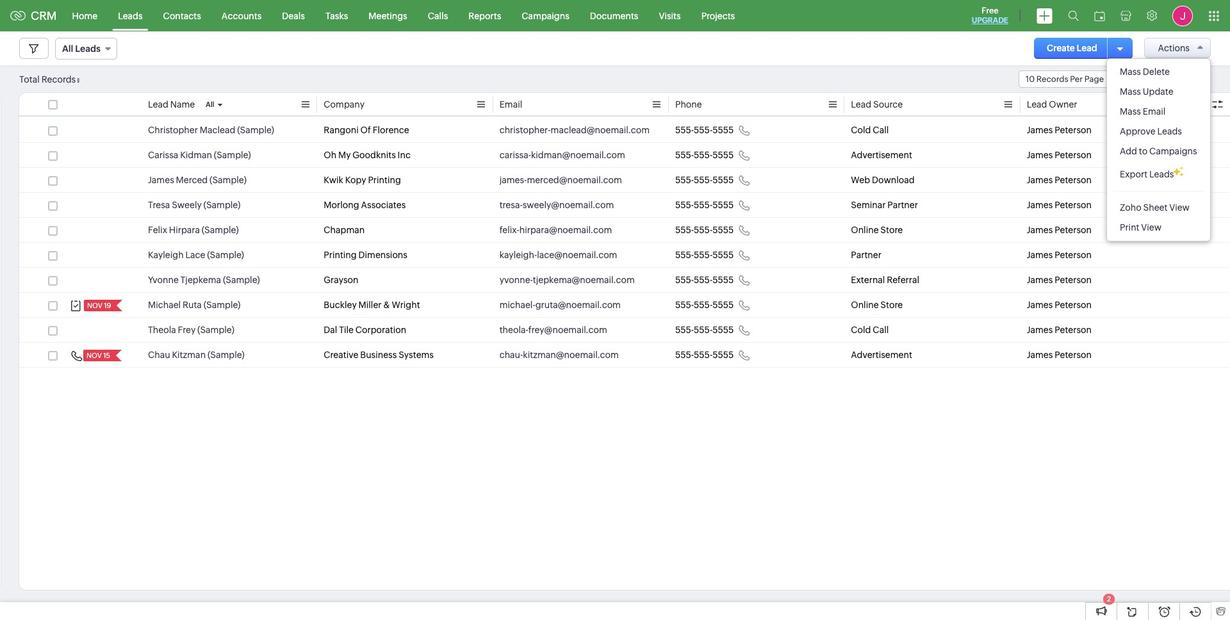 Task type: locate. For each thing, give the bounding box(es) containing it.
calendar image
[[1094, 11, 1105, 21]]

kwik
[[324, 175, 343, 185]]

lead left source
[[851, 99, 871, 110]]

10 5555 from the top
[[713, 350, 734, 360]]

leads down the add to campaigns
[[1149, 169, 1174, 179]]

profile image
[[1172, 5, 1193, 26]]

(sample) inside "link"
[[237, 125, 274, 135]]

sweely@noemail.com
[[523, 200, 614, 210]]

cold
[[851, 125, 871, 135], [851, 325, 871, 335]]

2 cold from the top
[[851, 325, 871, 335]]

kidman@noemail.com
[[531, 150, 625, 160]]

cold down lead source
[[851, 125, 871, 135]]

5555 for theola-frey@noemail.com
[[713, 325, 734, 335]]

(sample) for christopher maclead (sample)
[[237, 125, 274, 135]]

0 vertical spatial cold
[[851, 125, 871, 135]]

1 horizontal spatial records
[[1036, 74, 1068, 84]]

2 555-555-5555 from the top
[[675, 150, 734, 160]]

1 online store from the top
[[851, 225, 903, 235]]

(sample) right ruta
[[204, 300, 241, 310]]

All Leads field
[[55, 38, 117, 60]]

8 5555 from the top
[[713, 300, 734, 310]]

3 peterson from the top
[[1055, 175, 1092, 185]]

online for michael-gruta@noemail.com
[[851, 300, 879, 310]]

8 555-555-5555 from the top
[[675, 300, 734, 310]]

1 call from the top
[[873, 125, 889, 135]]

7 5555 from the top
[[713, 275, 734, 285]]

home link
[[62, 0, 108, 31]]

3 james peterson from the top
[[1027, 175, 1092, 185]]

4 5555 from the top
[[713, 200, 734, 210]]

records for 10
[[1036, 74, 1068, 84]]

name
[[170, 99, 195, 110]]

download
[[872, 175, 915, 185]]

0 horizontal spatial view
[[1141, 222, 1162, 233]]

4 555-555-5555 from the top
[[675, 200, 734, 210]]

5555 for carissa-kidman@noemail.com
[[713, 150, 734, 160]]

1 vertical spatial all
[[206, 101, 214, 108]]

10 right - at the right
[[1150, 74, 1160, 84]]

mass down 1
[[1120, 86, 1141, 97]]

9 james peterson from the top
[[1027, 325, 1092, 335]]

leads link
[[108, 0, 153, 31]]

cold down external
[[851, 325, 871, 335]]

theola-frey@noemail.com
[[499, 325, 607, 335]]

chau
[[148, 350, 170, 360]]

(sample) right the tjepkema
[[223, 275, 260, 285]]

2 vertical spatial mass
[[1120, 106, 1141, 117]]

5555 for james-merced@noemail.com
[[713, 175, 734, 185]]

navigation
[[1167, 70, 1211, 88]]

1 mass from the top
[[1120, 67, 1141, 77]]

view right sheet in the top right of the page
[[1169, 202, 1190, 213]]

1 vertical spatial store
[[880, 300, 903, 310]]

lead left name
[[148, 99, 168, 110]]

(sample) down james merced (sample)
[[203, 200, 240, 210]]

(sample) up kayleigh lace (sample) link
[[202, 225, 239, 235]]

4 peterson from the top
[[1055, 200, 1092, 210]]

cold for christopher-maclead@noemail.com
[[851, 125, 871, 135]]

cold call down external
[[851, 325, 889, 335]]

kwik kopy printing
[[324, 175, 401, 185]]

(sample)
[[237, 125, 274, 135], [214, 150, 251, 160], [210, 175, 247, 185], [203, 200, 240, 210], [202, 225, 239, 235], [207, 250, 244, 260], [223, 275, 260, 285], [204, 300, 241, 310], [197, 325, 234, 335], [208, 350, 245, 360]]

tjepkema@noemail.com
[[533, 275, 635, 285]]

1 5555 from the top
[[713, 125, 734, 135]]

cold call down lead source
[[851, 125, 889, 135]]

printing up grayson
[[324, 250, 357, 260]]

goodknits
[[353, 150, 396, 160]]

6 5555 from the top
[[713, 250, 734, 260]]

3 555-555-5555 from the top
[[675, 175, 734, 185]]

(sample) for chau kitzman (sample)
[[208, 350, 245, 360]]

5555 for tresa-sweely@noemail.com
[[713, 200, 734, 210]]

1 vertical spatial cold
[[851, 325, 871, 335]]

store down external referral
[[880, 300, 903, 310]]

5555 for chau-kitzman@noemail.com
[[713, 350, 734, 360]]

james peterson for carissa-kidman@noemail.com
[[1027, 150, 1092, 160]]

(sample) right frey
[[197, 325, 234, 335]]

felix-hirpara@noemail.com
[[499, 225, 612, 235]]

nov 15
[[86, 352, 110, 359]]

add to campaigns
[[1120, 146, 1197, 156]]

0 horizontal spatial 10
[[1026, 74, 1035, 84]]

5 5555 from the top
[[713, 225, 734, 235]]

lead left the owner
[[1027, 99, 1047, 110]]

oh
[[324, 150, 336, 160]]

nov 19 link
[[84, 300, 112, 311]]

row group
[[19, 118, 1230, 368]]

kitzman@noemail.com
[[523, 350, 619, 360]]

theola frey (sample)
[[148, 325, 234, 335]]

leads up loading icon
[[75, 44, 100, 54]]

call down lead source
[[873, 125, 889, 135]]

peterson for tjepkema@noemail.com
[[1055, 275, 1092, 285]]

tjepkema
[[180, 275, 221, 285]]

partner
[[887, 200, 918, 210], [851, 250, 881, 260]]

nov left the 19 on the left top
[[87, 302, 102, 309]]

1 vertical spatial call
[[873, 325, 889, 335]]

carissa-
[[499, 150, 531, 160]]

morlong associates
[[324, 200, 406, 210]]

james for kayleigh-lace@noemail.com
[[1027, 250, 1053, 260]]

partner down download
[[887, 200, 918, 210]]

2 online store from the top
[[851, 300, 903, 310]]

1 james peterson from the top
[[1027, 125, 1092, 135]]

crm
[[31, 9, 57, 22]]

1 cold call from the top
[[851, 125, 889, 135]]

1 advertisement from the top
[[851, 150, 912, 160]]

3 mass from the top
[[1120, 106, 1141, 117]]

1 horizontal spatial all
[[206, 101, 214, 108]]

0 horizontal spatial partner
[[851, 250, 881, 260]]

2 james peterson from the top
[[1027, 150, 1092, 160]]

james peterson for yvonne-tjepkema@noemail.com
[[1027, 275, 1092, 285]]

5 peterson from the top
[[1055, 225, 1092, 235]]

leads down mass email 'link' in the top right of the page
[[1157, 126, 1182, 136]]

8 james peterson from the top
[[1027, 300, 1092, 310]]

2 peterson from the top
[[1055, 150, 1092, 160]]

add
[[1120, 146, 1137, 156]]

kayleigh lace (sample)
[[148, 250, 244, 260]]

nov left "15"
[[86, 352, 102, 359]]

555-555-5555 for theola-frey@noemail.com
[[675, 325, 734, 335]]

create menu image
[[1037, 8, 1053, 23]]

michael-
[[499, 300, 535, 310]]

mass inside "mass delete" link
[[1120, 67, 1141, 77]]

5 james peterson from the top
[[1027, 225, 1092, 235]]

2 store from the top
[[880, 300, 903, 310]]

9 peterson from the top
[[1055, 325, 1092, 335]]

peterson for kidman@noemail.com
[[1055, 150, 1092, 160]]

10 up lead owner
[[1026, 74, 1035, 84]]

1 vertical spatial cold call
[[851, 325, 889, 335]]

(sample) right 'maclead'
[[237, 125, 274, 135]]

mass for mass delete
[[1120, 67, 1141, 77]]

calls
[[428, 11, 448, 21]]

records left per
[[1036, 74, 1068, 84]]

2 online from the top
[[851, 300, 879, 310]]

2 mass from the top
[[1120, 86, 1141, 97]]

5 555-555-5555 from the top
[[675, 225, 734, 235]]

555-555-5555 for felix-hirpara@noemail.com
[[675, 225, 734, 235]]

0 horizontal spatial campaigns
[[522, 11, 569, 21]]

free
[[982, 6, 998, 15]]

phone
[[675, 99, 702, 110]]

create lead button
[[1034, 38, 1110, 59]]

tasks link
[[315, 0, 358, 31]]

inc
[[398, 150, 411, 160]]

james for christopher-maclead@noemail.com
[[1027, 125, 1053, 135]]

mass inside mass email 'link'
[[1120, 106, 1141, 117]]

campaigns
[[522, 11, 569, 21], [1149, 146, 1197, 156]]

1 vertical spatial campaigns
[[1149, 146, 1197, 156]]

555-555-5555 for kayleigh-lace@noemail.com
[[675, 250, 734, 260]]

0 vertical spatial campaigns
[[522, 11, 569, 21]]

peterson for gruta@noemail.com
[[1055, 300, 1092, 310]]

campaigns link
[[511, 0, 580, 31]]

1 horizontal spatial email
[[1143, 106, 1166, 117]]

1 vertical spatial nov
[[86, 352, 102, 359]]

view down zoho sheet view
[[1141, 222, 1162, 233]]

documents
[[590, 11, 638, 21]]

1 vertical spatial printing
[[324, 250, 357, 260]]

online store down external referral
[[851, 300, 903, 310]]

0 vertical spatial view
[[1169, 202, 1190, 213]]

peterson
[[1055, 125, 1092, 135], [1055, 150, 1092, 160], [1055, 175, 1092, 185], [1055, 200, 1092, 210], [1055, 225, 1092, 235], [1055, 250, 1092, 260], [1055, 275, 1092, 285], [1055, 300, 1092, 310], [1055, 325, 1092, 335], [1055, 350, 1092, 360]]

lead right "create"
[[1077, 43, 1097, 53]]

2 5555 from the top
[[713, 150, 734, 160]]

james peterson for james-merced@noemail.com
[[1027, 175, 1092, 185]]

0 vertical spatial nov
[[87, 302, 102, 309]]

store for michael-gruta@noemail.com
[[880, 300, 903, 310]]

5555 for yvonne-tjepkema@noemail.com
[[713, 275, 734, 285]]

james peterson for theola-frey@noemail.com
[[1027, 325, 1092, 335]]

records for total
[[41, 74, 76, 84]]

mass up approve
[[1120, 106, 1141, 117]]

1 vertical spatial advertisement
[[851, 350, 912, 360]]

call down external referral
[[873, 325, 889, 335]]

business
[[360, 350, 397, 360]]

1 cold from the top
[[851, 125, 871, 135]]

yvonne tjepkema (sample)
[[148, 275, 260, 285]]

555-555-5555 for tresa-sweely@noemail.com
[[675, 200, 734, 210]]

nov for chau
[[86, 352, 102, 359]]

1 peterson from the top
[[1055, 125, 1092, 135]]

0 horizontal spatial email
[[499, 99, 522, 110]]

maclead@noemail.com
[[551, 125, 650, 135]]

all up total records
[[62, 44, 73, 54]]

store down 'seminar partner'
[[880, 225, 903, 235]]

10 inside 10 records per page field
[[1026, 74, 1035, 84]]

email inside 'link'
[[1143, 106, 1166, 117]]

1 vertical spatial online store
[[851, 300, 903, 310]]

2 cold call from the top
[[851, 325, 889, 335]]

advertisement
[[851, 150, 912, 160], [851, 350, 912, 360]]

cold call
[[851, 125, 889, 135], [851, 325, 889, 335]]

online down external
[[851, 300, 879, 310]]

0 vertical spatial mass
[[1120, 67, 1141, 77]]

email up christopher-
[[499, 99, 522, 110]]

web
[[851, 175, 870, 185]]

0 vertical spatial store
[[880, 225, 903, 235]]

yvonne
[[148, 275, 179, 285]]

online
[[851, 225, 879, 235], [851, 300, 879, 310]]

leads for export leads
[[1149, 169, 1174, 179]]

leads for all leads
[[75, 44, 100, 54]]

chau-kitzman@noemail.com link
[[499, 349, 619, 361]]

lead for lead source
[[851, 99, 871, 110]]

2 advertisement from the top
[[851, 350, 912, 360]]

6 peterson from the top
[[1055, 250, 1092, 260]]

mass inside the mass update link
[[1120, 86, 1141, 97]]

records inside 10 records per page field
[[1036, 74, 1068, 84]]

seminar partner
[[851, 200, 918, 210]]

campaigns right reports at the top of the page
[[522, 11, 569, 21]]

kayleigh
[[148, 250, 184, 260]]

christopher-maclead@noemail.com link
[[499, 124, 650, 136]]

(sample) down 'maclead'
[[214, 150, 251, 160]]

0 vertical spatial cold call
[[851, 125, 889, 135]]

carissa-kidman@noemail.com link
[[499, 149, 625, 161]]

campaigns down approve leads link
[[1149, 146, 1197, 156]]

0 vertical spatial printing
[[368, 175, 401, 185]]

peterson for merced@noemail.com
[[1055, 175, 1092, 185]]

0 vertical spatial call
[[873, 125, 889, 135]]

call for theola-frey@noemail.com
[[873, 325, 889, 335]]

leads
[[118, 11, 143, 21], [75, 44, 100, 54], [1157, 126, 1182, 136], [1149, 169, 1174, 179]]

555-
[[675, 125, 694, 135], [694, 125, 713, 135], [675, 150, 694, 160], [694, 150, 713, 160], [675, 175, 694, 185], [694, 175, 713, 185], [675, 200, 694, 210], [694, 200, 713, 210], [675, 225, 694, 235], [694, 225, 713, 235], [675, 250, 694, 260], [694, 250, 713, 260], [675, 275, 694, 285], [694, 275, 713, 285], [675, 300, 694, 310], [694, 300, 713, 310], [675, 325, 694, 335], [694, 325, 713, 335], [675, 350, 694, 360], [694, 350, 713, 360]]

10 555-555-5555 from the top
[[675, 350, 734, 360]]

1 vertical spatial view
[[1141, 222, 1162, 233]]

felix-hirpara@noemail.com link
[[499, 224, 612, 236]]

all for all
[[206, 101, 214, 108]]

michael-gruta@noemail.com
[[499, 300, 621, 310]]

7 555-555-5555 from the top
[[675, 275, 734, 285]]

6 555-555-5555 from the top
[[675, 250, 734, 260]]

store
[[880, 225, 903, 235], [880, 300, 903, 310]]

james for james-merced@noemail.com
[[1027, 175, 1053, 185]]

yvonne-
[[499, 275, 533, 285]]

online down seminar
[[851, 225, 879, 235]]

9 5555 from the top
[[713, 325, 734, 335]]

james peterson for christopher-maclead@noemail.com
[[1027, 125, 1092, 135]]

(sample) for james merced (sample)
[[210, 175, 247, 185]]

9 555-555-5555 from the top
[[675, 325, 734, 335]]

approve leads link
[[1107, 122, 1210, 142]]

projects link
[[691, 0, 745, 31]]

10
[[1150, 74, 1160, 84], [1026, 74, 1035, 84]]

4 james peterson from the top
[[1027, 200, 1092, 210]]

0 vertical spatial online
[[851, 225, 879, 235]]

partner up external
[[851, 250, 881, 260]]

dimensions
[[358, 250, 407, 260]]

rangoni
[[324, 125, 359, 135]]

james for chau-kitzman@noemail.com
[[1027, 350, 1053, 360]]

tresa sweely (sample)
[[148, 200, 240, 210]]

nov for michael
[[87, 302, 102, 309]]

1 horizontal spatial campaigns
[[1149, 146, 1197, 156]]

christopher
[[148, 125, 198, 135]]

2 call from the top
[[873, 325, 889, 335]]

buckley
[[324, 300, 357, 310]]

yvonne-tjepkema@noemail.com link
[[499, 274, 635, 286]]

0 vertical spatial all
[[62, 44, 73, 54]]

1 vertical spatial mass
[[1120, 86, 1141, 97]]

all
[[62, 44, 73, 54], [206, 101, 214, 108]]

peterson for hirpara@noemail.com
[[1055, 225, 1092, 235]]

1 online from the top
[[851, 225, 879, 235]]

row group containing christopher maclead (sample)
[[19, 118, 1230, 368]]

(sample) right lace
[[207, 250, 244, 260]]

5555 for michael-gruta@noemail.com
[[713, 300, 734, 310]]

10 peterson from the top
[[1055, 350, 1092, 360]]

mass left - at the right
[[1120, 67, 1141, 77]]

0 vertical spatial online store
[[851, 225, 903, 235]]

all inside "all leads" field
[[62, 44, 73, 54]]

peterson for frey@noemail.com
[[1055, 325, 1092, 335]]

free upgrade
[[972, 6, 1008, 25]]

0 horizontal spatial records
[[41, 74, 76, 84]]

1 store from the top
[[880, 225, 903, 235]]

nov
[[87, 302, 102, 309], [86, 352, 102, 359]]

(sample) right kitzman
[[208, 350, 245, 360]]

all up christopher maclead (sample) on the top of page
[[206, 101, 214, 108]]

james peterson for tresa-sweely@noemail.com
[[1027, 200, 1092, 210]]

leads inside field
[[75, 44, 100, 54]]

records left loading icon
[[41, 74, 76, 84]]

3 5555 from the top
[[713, 175, 734, 185]]

0 vertical spatial partner
[[887, 200, 918, 210]]

7 james peterson from the top
[[1027, 275, 1092, 285]]

michael
[[148, 300, 181, 310]]

6 james peterson from the top
[[1027, 250, 1092, 260]]

1 555-555-5555 from the top
[[675, 125, 734, 135]]

7 peterson from the top
[[1055, 275, 1092, 285]]

email down the mass update link
[[1143, 106, 1166, 117]]

0 horizontal spatial all
[[62, 44, 73, 54]]

felix-
[[499, 225, 519, 235]]

actions
[[1158, 43, 1190, 53]]

mass delete
[[1120, 67, 1170, 77]]

0 vertical spatial advertisement
[[851, 150, 912, 160]]

james peterson for felix-hirpara@noemail.com
[[1027, 225, 1092, 235]]

1
[[1139, 74, 1143, 84]]

(sample) right merced
[[210, 175, 247, 185]]

10 james peterson from the top
[[1027, 350, 1092, 360]]

printing up associates
[[368, 175, 401, 185]]

online store down 'seminar partner'
[[851, 225, 903, 235]]

1 vertical spatial online
[[851, 300, 879, 310]]

8 peterson from the top
[[1055, 300, 1092, 310]]



Task type: vqa. For each thing, say whether or not it's contained in the screenshot.
fourth James Peterson from the bottom of the page
yes



Task type: describe. For each thing, give the bounding box(es) containing it.
cold call for theola-frey@noemail.com
[[851, 325, 889, 335]]

kayleigh-lace@noemail.com
[[499, 250, 617, 260]]

lead for lead owner
[[1027, 99, 1047, 110]]

tresa-sweely@noemail.com link
[[499, 199, 614, 211]]

hirpara
[[169, 225, 200, 235]]

james-merced@noemail.com link
[[499, 174, 622, 186]]

visits link
[[649, 0, 691, 31]]

online store for gruta@noemail.com
[[851, 300, 903, 310]]

555-555-5555 for carissa-kidman@noemail.com
[[675, 150, 734, 160]]

mass for mass update
[[1120, 86, 1141, 97]]

of
[[360, 125, 371, 135]]

create menu element
[[1029, 0, 1060, 31]]

peterson for lace@noemail.com
[[1055, 250, 1092, 260]]

search element
[[1060, 0, 1087, 31]]

home
[[72, 11, 97, 21]]

all leads
[[62, 44, 100, 54]]

chapman
[[324, 225, 365, 235]]

print view
[[1120, 222, 1162, 233]]

(sample) for theola frey (sample)
[[197, 325, 234, 335]]

1 - 10
[[1139, 74, 1160, 84]]

(sample) for felix hirpara (sample)
[[202, 225, 239, 235]]

michael ruta (sample)
[[148, 300, 241, 310]]

export
[[1120, 169, 1147, 179]]

oh my goodknits inc
[[324, 150, 411, 160]]

advertisement for carissa-kidman@noemail.com
[[851, 150, 912, 160]]

mass email
[[1120, 106, 1166, 117]]

grayson
[[324, 275, 358, 285]]

deals link
[[272, 0, 315, 31]]

tresa sweely (sample) link
[[148, 199, 240, 211]]

1 vertical spatial partner
[[851, 250, 881, 260]]

james for theola-frey@noemail.com
[[1027, 325, 1053, 335]]

(sample) for carissa kidman (sample)
[[214, 150, 251, 160]]

christopher-
[[499, 125, 551, 135]]

buckley miller & wright
[[324, 300, 420, 310]]

print
[[1120, 222, 1139, 233]]

james for felix-hirpara@noemail.com
[[1027, 225, 1053, 235]]

10 Records Per Page field
[[1019, 70, 1120, 88]]

555-555-5555 for michael-gruta@noemail.com
[[675, 300, 734, 310]]

chau kitzman (sample) link
[[148, 349, 245, 361]]

visits
[[659, 11, 681, 21]]

mass for mass email
[[1120, 106, 1141, 117]]

lead source
[[851, 99, 903, 110]]

5555 for felix-hirpara@noemail.com
[[713, 225, 734, 235]]

merced@noemail.com
[[527, 175, 622, 185]]

accounts
[[222, 11, 262, 21]]

michael ruta (sample) link
[[148, 299, 241, 311]]

update
[[1143, 86, 1173, 97]]

(sample) for tresa sweely (sample)
[[203, 200, 240, 210]]

james-
[[499, 175, 527, 185]]

web download
[[851, 175, 915, 185]]

carissa kidman (sample)
[[148, 150, 251, 160]]

1 horizontal spatial partner
[[887, 200, 918, 210]]

james for tresa-sweely@noemail.com
[[1027, 200, 1053, 210]]

reports
[[468, 11, 501, 21]]

systems
[[399, 350, 434, 360]]

accounts link
[[211, 0, 272, 31]]

kopy
[[345, 175, 366, 185]]

per
[[1070, 74, 1083, 84]]

online for felix-hirpara@noemail.com
[[851, 225, 879, 235]]

555-555-5555 for christopher-maclead@noemail.com
[[675, 125, 734, 135]]

(sample) for yvonne tjepkema (sample)
[[223, 275, 260, 285]]

yvonne-tjepkema@noemail.com
[[499, 275, 635, 285]]

(sample) for michael ruta (sample)
[[204, 300, 241, 310]]

calls link
[[418, 0, 458, 31]]

create
[[1047, 43, 1075, 53]]

carissa-kidman@noemail.com
[[499, 150, 625, 160]]

seminar
[[851, 200, 886, 210]]

contacts
[[163, 11, 201, 21]]

5555 for christopher-maclead@noemail.com
[[713, 125, 734, 135]]

loading image
[[78, 78, 84, 82]]

1 horizontal spatial 10
[[1150, 74, 1160, 84]]

&
[[383, 300, 390, 310]]

theola
[[148, 325, 176, 335]]

james-merced@noemail.com
[[499, 175, 622, 185]]

lead inside button
[[1077, 43, 1097, 53]]

tasks
[[325, 11, 348, 21]]

frey@noemail.com
[[528, 325, 607, 335]]

james for yvonne-tjepkema@noemail.com
[[1027, 275, 1053, 285]]

gruta@noemail.com
[[535, 300, 621, 310]]

sweely
[[172, 200, 202, 210]]

creative business systems
[[324, 350, 434, 360]]

campaigns inside the campaigns link
[[522, 11, 569, 21]]

call for christopher-maclead@noemail.com
[[873, 125, 889, 135]]

lead for lead name
[[148, 99, 168, 110]]

delete
[[1143, 67, 1170, 77]]

merced
[[176, 175, 208, 185]]

all for all leads
[[62, 44, 73, 54]]

james peterson for kayleigh-lace@noemail.com
[[1027, 250, 1092, 260]]

zoho sheet view
[[1120, 202, 1190, 213]]

0 horizontal spatial printing
[[324, 250, 357, 260]]

tresa-sweely@noemail.com
[[499, 200, 614, 210]]

approve leads
[[1120, 126, 1182, 136]]

1 horizontal spatial printing
[[368, 175, 401, 185]]

export leads
[[1120, 169, 1174, 179]]

profile element
[[1165, 0, 1201, 31]]

555-555-5555 for chau-kitzman@noemail.com
[[675, 350, 734, 360]]

frey
[[178, 325, 196, 335]]

19
[[104, 302, 111, 309]]

felix
[[148, 225, 167, 235]]

kitzman
[[172, 350, 206, 360]]

lead owner
[[1027, 99, 1077, 110]]

1 horizontal spatial view
[[1169, 202, 1190, 213]]

reports link
[[458, 0, 511, 31]]

james peterson for chau-kitzman@noemail.com
[[1027, 350, 1092, 360]]

external referral
[[851, 275, 919, 285]]

peterson for kitzman@noemail.com
[[1055, 350, 1092, 360]]

lace
[[185, 250, 205, 260]]

leads right home 'link'
[[118, 11, 143, 21]]

deals
[[282, 11, 305, 21]]

james for michael-gruta@noemail.com
[[1027, 300, 1053, 310]]

florence
[[373, 125, 409, 135]]

chau-kitzman@noemail.com
[[499, 350, 619, 360]]

james peterson for michael-gruta@noemail.com
[[1027, 300, 1092, 310]]

online store for hirpara@noemail.com
[[851, 225, 903, 235]]

rangoni of florence
[[324, 125, 409, 135]]

wright
[[392, 300, 420, 310]]

carissa kidman (sample) link
[[148, 149, 251, 161]]

5555 for kayleigh-lace@noemail.com
[[713, 250, 734, 260]]

555-555-5555 for james-merced@noemail.com
[[675, 175, 734, 185]]

create lead
[[1047, 43, 1097, 53]]

james for carissa-kidman@noemail.com
[[1027, 150, 1053, 160]]

store for felix-hirpara@noemail.com
[[880, 225, 903, 235]]

mass update link
[[1107, 82, 1210, 102]]

search image
[[1068, 10, 1079, 21]]

15
[[103, 352, 110, 359]]

hirpara@noemail.com
[[519, 225, 612, 235]]

theola-frey@noemail.com link
[[499, 324, 607, 336]]

555-555-5555 for yvonne-tjepkema@noemail.com
[[675, 275, 734, 285]]

advertisement for chau-kitzman@noemail.com
[[851, 350, 912, 360]]

(sample) for kayleigh lace (sample)
[[207, 250, 244, 260]]

zoho
[[1120, 202, 1141, 213]]

-
[[1145, 74, 1148, 84]]

peterson for sweely@noemail.com
[[1055, 200, 1092, 210]]

cold for theola-frey@noemail.com
[[851, 325, 871, 335]]

projects
[[701, 11, 735, 21]]

felix hirpara (sample)
[[148, 225, 239, 235]]

peterson for maclead@noemail.com
[[1055, 125, 1092, 135]]

leads for approve leads
[[1157, 126, 1182, 136]]

meetings
[[369, 11, 407, 21]]

total
[[19, 74, 40, 84]]

tile
[[339, 325, 354, 335]]

cold call for christopher-maclead@noemail.com
[[851, 125, 889, 135]]

morlong
[[324, 200, 359, 210]]



